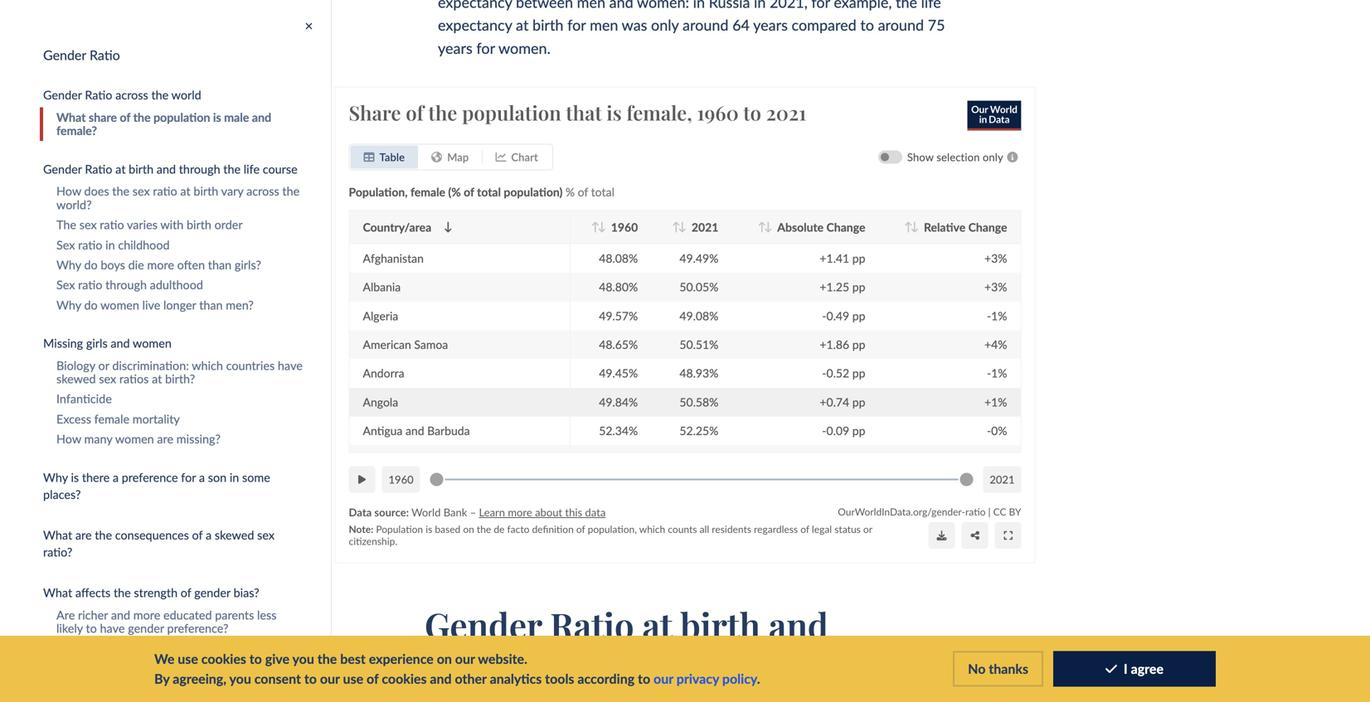 Task type: vqa. For each thing, say whether or not it's contained in the screenshot.
Note: Population Is Based On The De Facto Definition Of Population, Which Counts All Residents Regardless Of Legal Status Or Citizenship.
yes



Task type: describe. For each thing, give the bounding box(es) containing it.
1% for -0.52 pp
[[991, 366, 1007, 380]]

gender ratio at birth and through the life course link
[[27, 158, 331, 181]]

why is there a preference for a son in some places?
[[43, 471, 270, 502]]

are richer and more educated parents less likely to have gender preference? link
[[40, 605, 331, 639]]

varies
[[127, 218, 158, 232]]

48.65%
[[599, 338, 638, 352]]

our privacy policy link
[[654, 671, 757, 687]]

the left world
[[151, 88, 169, 102]]

does banning prenatal practices reduce sex- selective abortion? link
[[40, 639, 331, 673]]

i agree
[[1124, 661, 1164, 677]]

counts
[[668, 524, 697, 536]]

1 vertical spatial why
[[56, 298, 81, 312]]

gender for gender ratio across the world what share of the population is male and female?
[[43, 88, 82, 102]]

richer
[[78, 608, 108, 622]]

world
[[412, 506, 441, 519]]

how inside missing girls and women biology or discrimination: which countries have skewed sex ratios at birth? infanticide excess female mortality how many women are missing?
[[56, 432, 81, 446]]

i
[[1124, 661, 1128, 677]]

0 horizontal spatial you
[[229, 671, 251, 687]]

2 horizontal spatial our
[[654, 671, 673, 687]]

sex right the at top left
[[79, 218, 97, 232]]

2 vertical spatial women
[[115, 432, 154, 446]]

antigua and barbuda
[[363, 424, 470, 438]]

the up earth americas image
[[428, 99, 457, 126]]

to inside what affects the strength of gender bias? are richer and more educated parents less likely to have gender preference? does banning prenatal practices reduce sex- selective abortion?
[[86, 622, 97, 636]]

course for gender ratio at birth and through the life course
[[679, 645, 786, 692]]

at down gender ratio at birth and through the life course link at the top left of page
[[180, 184, 191, 198]]

educated
[[163, 608, 212, 622]]

countries
[[226, 359, 275, 373]]

about
[[535, 506, 563, 519]]

and inside gender ratio at birth and through the life course
[[769, 602, 829, 648]]

ratio down "boys"
[[78, 278, 102, 292]]

the right the does
[[112, 184, 129, 198]]

affects
[[75, 586, 111, 600]]

1 do from the top
[[84, 258, 98, 272]]

0 horizontal spatial through
[[105, 278, 147, 292]]

argentina
[[363, 453, 413, 467]]

son
[[208, 471, 227, 485]]

+1.86 pp
[[820, 338, 866, 352]]

birth inside gender ratio at birth and through the life course
[[680, 602, 761, 648]]

table link
[[350, 146, 418, 169]]

what for affects
[[43, 586, 72, 600]]

the up the vary
[[223, 162, 241, 176]]

absolute
[[778, 220, 824, 234]]

we
[[154, 651, 175, 667]]

arrow down long image for absolute change
[[764, 222, 773, 233]]

according
[[578, 671, 635, 687]]

data
[[585, 506, 606, 519]]

give
[[265, 651, 290, 667]]

based
[[435, 524, 461, 536]]

arrow up long image for 2021
[[672, 222, 680, 233]]

boys
[[101, 258, 125, 272]]

1 sex from the top
[[56, 238, 75, 252]]

ourworldindata.org/gender-
[[838, 506, 966, 518]]

close table of contents image
[[305, 21, 313, 31]]

what are the consequences of a skewed sex ratio?
[[43, 528, 275, 560]]

relative
[[924, 220, 966, 234]]

only
[[983, 151, 1004, 164]]

are inside the what are the consequences of a skewed sex ratio?
[[75, 528, 92, 543]]

sex-
[[266, 642, 288, 656]]

i agree button
[[1054, 652, 1216, 687]]

49.84%
[[599, 395, 638, 409]]

1 horizontal spatial female
[[411, 185, 445, 199]]

birth up how does the sex ratio at birth vary across the world? link at the left top of the page
[[129, 162, 154, 176]]

policy
[[722, 671, 757, 687]]

- up +4%
[[987, 309, 991, 323]]

how inside gender ratio at birth and through the life course how does the sex ratio at birth vary across the world? the sex ratio varies with birth order sex ratio in childhood why do boys die more often than girls? sex ratio through adulthood why do women live longer than men?
[[56, 184, 81, 198]]

excess female mortality link
[[40, 409, 331, 429]]

1 vertical spatial gender
[[128, 622, 164, 636]]

0.09 pp
[[827, 424, 866, 438]]

less
[[257, 608, 277, 622]]

(%
[[448, 185, 461, 199]]

ratios
[[119, 372, 149, 386]]

0.49 pp
[[827, 309, 866, 323]]

de
[[494, 524, 505, 536]]

- down +0.74 pp
[[822, 424, 827, 438]]

1 horizontal spatial population
[[462, 99, 561, 126]]

arrow up long image for relative change
[[905, 222, 913, 233]]

mortality
[[133, 412, 180, 426]]

-1% for -0.52 pp
[[987, 366, 1007, 380]]

- down +1%
[[987, 424, 991, 438]]

+0.74 pp
[[820, 395, 866, 409]]

1 horizontal spatial 2021
[[766, 99, 806, 126]]

or inside note: population is based on the de facto definition of population, which counts all residents regardless of legal status or citizenship.
[[863, 524, 873, 536]]

bias?
[[234, 586, 259, 600]]

show
[[907, 151, 934, 164]]

gender ratio at birth and through the life course
[[425, 602, 829, 692]]

the inside we use cookies to give you the best experience on our website. by agreeing, you consent to our use of cookies and other analytics tools according to our privacy policy .
[[318, 651, 337, 667]]

missing girls and women link
[[27, 332, 331, 356]]

is right "that"
[[607, 99, 622, 126]]

women inside gender ratio at birth and through the life course how does the sex ratio at birth vary across the world? the sex ratio varies with birth order sex ratio in childhood why do boys die more often than girls? sex ratio through adulthood why do women live longer than men?
[[100, 298, 139, 312]]

some
[[242, 471, 270, 485]]

download image
[[937, 531, 947, 541]]

gender for gender ratio at birth and through the life course how does the sex ratio at birth vary across the world? the sex ratio varies with birth order sex ratio in childhood why do boys die more often than girls? sex ratio through adulthood why do women live longer than men?
[[43, 162, 82, 176]]

infanticide link
[[40, 389, 331, 409]]

ratio for gender ratio at birth and through the life course how does the sex ratio at birth vary across the world? the sex ratio varies with birth order sex ratio in childhood why do boys die more often than girls? sex ratio through adulthood why do women live longer than men?
[[85, 162, 112, 176]]

sex inside missing girls and women biology or discrimination: which countries have skewed sex ratios at birth? infanticide excess female mortality how many women are missing?
[[99, 372, 116, 386]]

2 do from the top
[[84, 298, 98, 312]]

birth left the vary
[[194, 184, 218, 198]]

are inside missing girls and women biology or discrimination: which countries have skewed sex ratios at birth? infanticide excess female mortality how many women are missing?
[[157, 432, 173, 446]]

barbuda
[[427, 424, 470, 438]]

1 total from the left
[[477, 185, 501, 199]]

agreeing,
[[173, 671, 226, 687]]

analytics
[[490, 671, 542, 687]]

how many women are missing? link
[[40, 429, 331, 450]]

and inside gender ratio at birth and through the life course how does the sex ratio at birth vary across the world? the sex ratio varies with birth order sex ratio in childhood why do boys die more often than girls? sex ratio through adulthood why do women live longer than men?
[[157, 162, 176, 176]]

50.51%
[[680, 338, 719, 352]]

more inside gender ratio at birth and through the life course how does the sex ratio at birth vary across the world? the sex ratio varies with birth order sex ratio in childhood why do boys die more often than girls? sex ratio through adulthood why do women live longer than men?
[[147, 258, 174, 272]]

order
[[215, 218, 243, 232]]

share nodes image
[[971, 531, 979, 541]]

chart link
[[482, 146, 552, 169]]

have inside what affects the strength of gender bias? are richer and more educated parents less likely to have gender preference? does banning prenatal practices reduce sex- selective abortion?
[[100, 622, 125, 636]]

this
[[565, 506, 582, 519]]

1 vertical spatial 2021
[[692, 220, 719, 234]]

the right share
[[133, 110, 151, 125]]

course for gender ratio at birth and through the life course how does the sex ratio at birth vary across the world? the sex ratio varies with birth order sex ratio in childhood why do boys die more often than girls? sex ratio through adulthood why do women live longer than men?
[[263, 162, 298, 176]]

world?
[[56, 198, 92, 212]]

why is there a preference for a son in some places? link
[[27, 466, 331, 507]]

in inside the why is there a preference for a son in some places?
[[230, 471, 239, 485]]

thanks
[[989, 661, 1029, 677]]

skewed inside the what are the consequences of a skewed sex ratio?
[[215, 528, 254, 543]]

data source: world bank – learn more about this data
[[349, 506, 606, 519]]

life for gender ratio at birth and through the life course how does the sex ratio at birth vary across the world? the sex ratio varies with birth order sex ratio in childhood why do boys die more often than girls? sex ratio through adulthood why do women live longer than men?
[[244, 162, 260, 176]]

|
[[988, 506, 991, 518]]

1 vertical spatial more
[[508, 506, 532, 519]]

girls
[[86, 337, 108, 351]]

male
[[224, 110, 249, 125]]

1 vertical spatial women
[[133, 337, 172, 351]]

that
[[566, 99, 602, 126]]

gender ratio
[[43, 47, 120, 63]]

experience
[[369, 651, 434, 667]]

-0.49 pp
[[822, 309, 866, 323]]

ratio for gender ratio
[[90, 47, 120, 63]]

through for gender ratio at birth and through the life course how does the sex ratio at birth vary across the world? the sex ratio varies with birth order sex ratio in childhood why do boys die more often than girls? sex ratio through adulthood why do women live longer than men?
[[179, 162, 220, 176]]

expand image
[[1004, 531, 1013, 541]]

earth americas image
[[432, 152, 442, 163]]

%
[[566, 185, 575, 199]]

population, female (% of total population) % of total
[[349, 185, 615, 199]]

-0.09 pp
[[822, 424, 866, 438]]

no
[[968, 661, 986, 677]]

1 horizontal spatial our
[[455, 651, 475, 667]]

longer
[[163, 298, 196, 312]]

2 sex from the top
[[56, 278, 75, 292]]

ratio up "boys"
[[78, 238, 102, 252]]

of inside we use cookies to give you the best experience on our website. by agreeing, you consent to our use of cookies and other analytics tools according to our privacy policy .
[[367, 671, 379, 687]]

- down +4%
[[987, 366, 991, 380]]

0 horizontal spatial our
[[320, 671, 340, 687]]

0.52 pp
[[827, 366, 866, 380]]



Task type: locate. For each thing, give the bounding box(es) containing it.
0 vertical spatial gender
[[194, 586, 231, 600]]

across inside 'gender ratio across the world what share of the population is male and female?'
[[115, 88, 148, 102]]

regardless
[[754, 524, 798, 536]]

why up places? on the bottom left of page
[[43, 471, 68, 485]]

1 horizontal spatial gender
[[194, 586, 231, 600]]

2021
[[766, 99, 806, 126], [692, 220, 719, 234], [990, 473, 1015, 487]]

2 horizontal spatial 1960
[[697, 99, 739, 126]]

for
[[181, 471, 196, 485]]

1 -1% from the top
[[987, 309, 1007, 323]]

0 horizontal spatial 1960
[[389, 473, 414, 487]]

1960 down argentina
[[389, 473, 414, 487]]

on inside note: population is based on the de facto definition of population, which counts all residents regardless of legal status or citizenship.
[[463, 524, 474, 536]]

-1% for -0.49 pp
[[987, 309, 1007, 323]]

49.57%
[[599, 309, 638, 323]]

of inside what affects the strength of gender bias? are richer and more educated parents less likely to have gender preference? does banning prenatal practices reduce sex- selective abortion?
[[181, 586, 191, 600]]

have right countries
[[278, 359, 303, 373]]

1 horizontal spatial arrow up long image
[[758, 222, 766, 233]]

what up ratio?
[[43, 528, 72, 543]]

arrow down long image for 1960
[[598, 222, 606, 233]]

1 horizontal spatial a
[[199, 471, 205, 485]]

1 horizontal spatial you
[[292, 651, 314, 667]]

afghanistan
[[363, 251, 424, 265]]

0 horizontal spatial are
[[75, 528, 92, 543]]

1 horizontal spatial across
[[246, 184, 279, 198]]

2 vertical spatial why
[[43, 471, 68, 485]]

the sex ratio varies with birth order link
[[40, 215, 331, 235]]

arrow up long image left absolute
[[758, 222, 766, 233]]

1 horizontal spatial in
[[230, 471, 239, 485]]

are down the mortality
[[157, 432, 173, 446]]

citizenship.
[[349, 536, 397, 548]]

total
[[477, 185, 501, 199], [591, 185, 615, 199]]

across
[[115, 88, 148, 102], [246, 184, 279, 198]]

0 vertical spatial sex
[[56, 238, 75, 252]]

- up +0.74 pp
[[822, 366, 827, 380]]

course inside gender ratio at birth and through the life course how does the sex ratio at birth vary across the world? the sex ratio varies with birth order sex ratio in childhood why do boys die more often than girls? sex ratio through adulthood why do women live longer than men?
[[263, 162, 298, 176]]

1 horizontal spatial life
[[620, 645, 670, 692]]

use up "agreeing,"
[[178, 651, 198, 667]]

0 vertical spatial than
[[208, 258, 232, 272]]

1 vertical spatial -1%
[[987, 366, 1007, 380]]

through for gender ratio at birth and through the life course
[[425, 645, 554, 692]]

and inside 'gender ratio across the world what share of the population is male and female?'
[[252, 110, 271, 125]]

1 horizontal spatial cookies
[[382, 671, 427, 687]]

circle info image
[[1004, 152, 1022, 163]]

1 +3% from the top
[[985, 251, 1007, 265]]

ratio inside gender ratio at birth and through the life course how does the sex ratio at birth vary across the world? the sex ratio varies with birth order sex ratio in childhood why do boys die more often than girls? sex ratio through adulthood why do women live longer than men?
[[85, 162, 112, 176]]

than left girls?
[[208, 258, 232, 272]]

skewed inside missing girls and women biology or discrimination: which countries have skewed sex ratios at birth? infanticide excess female mortality how many women are missing?
[[56, 372, 96, 386]]

2 +3% from the top
[[985, 280, 1007, 294]]

0 vertical spatial have
[[278, 359, 303, 373]]

0 vertical spatial you
[[292, 651, 314, 667]]

0 vertical spatial what
[[56, 110, 86, 125]]

gender up the 'prenatal'
[[128, 622, 164, 636]]

-1% up +4%
[[987, 309, 1007, 323]]

2 horizontal spatial arrow up long image
[[905, 222, 913, 233]]

1 vertical spatial in
[[230, 471, 239, 485]]

is left male
[[213, 110, 221, 125]]

why inside the why is there a preference for a son in some places?
[[43, 471, 68, 485]]

share
[[89, 110, 117, 125]]

1 arrow up long image from the left
[[672, 222, 680, 233]]

more up facto
[[508, 506, 532, 519]]

excess
[[56, 412, 91, 426]]

2 total from the left
[[591, 185, 615, 199]]

+1.41 pp
[[820, 251, 866, 265]]

0 vertical spatial in
[[105, 238, 115, 252]]

0 vertical spatial -1%
[[987, 309, 1007, 323]]

preference?
[[167, 622, 229, 636]]

ratio
[[90, 47, 120, 63], [85, 88, 112, 102], [85, 162, 112, 176], [550, 602, 634, 648]]

life for gender ratio at birth and through the life course
[[620, 645, 670, 692]]

sex down the at top left
[[56, 238, 75, 252]]

in up "boys"
[[105, 238, 115, 252]]

0 vertical spatial why
[[56, 258, 81, 272]]

2 vertical spatial what
[[43, 586, 72, 600]]

2 how from the top
[[56, 432, 81, 446]]

1 how from the top
[[56, 184, 81, 198]]

the inside what affects the strength of gender bias? are richer and more educated parents less likely to have gender preference? does banning prenatal practices reduce sex- selective abortion?
[[114, 586, 131, 600]]

female left (%
[[411, 185, 445, 199]]

the inside gender ratio at birth and through the life course
[[562, 645, 612, 692]]

the left de
[[477, 524, 491, 536]]

of
[[406, 99, 424, 126], [120, 110, 130, 125], [464, 185, 474, 199], [578, 185, 588, 199], [576, 524, 585, 536], [801, 524, 810, 536], [192, 528, 203, 543], [181, 586, 191, 600], [367, 671, 379, 687]]

arrow down long image left absolute
[[764, 222, 773, 233]]

0 horizontal spatial 2021
[[692, 220, 719, 234]]

gender for gender ratio at birth and through the life course
[[425, 602, 542, 648]]

1960 right arrow up long icon
[[611, 220, 638, 234]]

parents
[[215, 608, 254, 622]]

1 horizontal spatial have
[[278, 359, 303, 373]]

0 horizontal spatial life
[[244, 162, 260, 176]]

- down +1.25 pp
[[822, 309, 827, 323]]

data
[[349, 506, 372, 519]]

1 vertical spatial are
[[75, 528, 92, 543]]

48.08%
[[599, 251, 638, 265]]

many
[[84, 432, 112, 446]]

algeria
[[363, 309, 398, 323]]

1 horizontal spatial course
[[679, 645, 786, 692]]

girls?
[[235, 258, 261, 272]]

legal
[[812, 524, 832, 536]]

ratio inside 'gender ratio across the world what share of the population is male and female?'
[[85, 88, 112, 102]]

gender inside 'gender ratio across the world what share of the population is male and female?'
[[43, 88, 82, 102]]

what inside 'gender ratio across the world what share of the population is male and female?'
[[56, 110, 86, 125]]

0 horizontal spatial skewed
[[56, 372, 96, 386]]

1 horizontal spatial change
[[969, 220, 1007, 234]]

missing girls and women biology or discrimination: which countries have skewed sex ratios at birth? infanticide excess female mortality how many women are missing?
[[43, 337, 303, 446]]

a right consequences
[[206, 528, 212, 543]]

definition
[[532, 524, 574, 536]]

ourworldindata.org/gender-ratio | cc by
[[838, 506, 1022, 518]]

what share of the population is male and female? link
[[40, 108, 331, 141]]

course inside gender ratio at birth and through the life course
[[679, 645, 786, 692]]

agree
[[1131, 661, 1164, 677]]

arrow down long image
[[444, 222, 452, 233], [598, 222, 606, 233], [679, 222, 687, 233], [764, 222, 773, 233]]

the inside note: population is based on the de facto definition of population, which counts all residents regardless of legal status or citizenship.
[[477, 524, 491, 536]]

across right the vary
[[246, 184, 279, 198]]

life down male
[[244, 162, 260, 176]]

0 horizontal spatial a
[[113, 471, 119, 485]]

a right there
[[113, 471, 119, 485]]

sex ratio through adulthood link
[[40, 275, 331, 295]]

note: population is based on the de facto definition of population, which counts all residents regardless of legal status or citizenship.
[[349, 524, 873, 548]]

0 vertical spatial 2021
[[766, 99, 806, 126]]

on
[[463, 524, 474, 536], [437, 651, 452, 667]]

2 arrow up long image from the left
[[758, 222, 766, 233]]

on right the experience
[[437, 651, 452, 667]]

discrimination:
[[112, 359, 189, 373]]

1 horizontal spatial through
[[179, 162, 220, 176]]

1 vertical spatial 1960
[[611, 220, 638, 234]]

men?
[[226, 298, 254, 312]]

what for are
[[43, 528, 72, 543]]

1% up +4%
[[991, 309, 1007, 323]]

female
[[411, 185, 445, 199], [94, 412, 129, 426]]

arrow down long image
[[911, 222, 919, 233]]

chart line image
[[495, 152, 506, 163]]

of inside 'gender ratio across the world what share of the population is male and female?'
[[120, 110, 130, 125]]

population inside 'gender ratio across the world what share of the population is male and female?'
[[153, 110, 210, 125]]

0 horizontal spatial on
[[437, 651, 452, 667]]

2 vertical spatial through
[[425, 645, 554, 692]]

-0%
[[987, 424, 1007, 438]]

on down –
[[463, 524, 474, 536]]

more down strength
[[133, 608, 160, 622]]

total right (%
[[477, 185, 501, 199]]

1 vertical spatial sex
[[56, 278, 75, 292]]

live
[[142, 298, 160, 312]]

is down world
[[426, 524, 432, 536]]

cookies down the experience
[[382, 671, 427, 687]]

are down places? on the bottom left of page
[[75, 528, 92, 543]]

population up chart link
[[462, 99, 561, 126]]

0 horizontal spatial which
[[192, 359, 223, 373]]

no thanks
[[968, 661, 1029, 677]]

0 horizontal spatial course
[[263, 162, 298, 176]]

0 horizontal spatial population
[[153, 110, 210, 125]]

what affects the strength of gender bias? are richer and more educated parents less likely to have gender preference? does banning prenatal practices reduce sex- selective abortion?
[[43, 586, 288, 669]]

at down share
[[115, 162, 126, 176]]

arrow down long image up 48.08%
[[598, 222, 606, 233]]

sex ratio in childhood link
[[40, 235, 331, 255]]

learn more about this data link
[[479, 506, 606, 519]]

1 vertical spatial or
[[863, 524, 873, 536]]

49.49%
[[680, 251, 719, 265]]

change for relative change
[[969, 220, 1007, 234]]

the right analytics
[[562, 645, 612, 692]]

gender up parents
[[194, 586, 231, 600]]

table image
[[364, 152, 375, 163]]

why down the at top left
[[56, 258, 81, 272]]

total right %
[[591, 185, 615, 199]]

at inside gender ratio at birth and through the life course
[[642, 602, 672, 648]]

ratio for gender ratio at birth and through the life course
[[550, 602, 634, 648]]

1 horizontal spatial 1960
[[611, 220, 638, 234]]

0 vertical spatial 1960
[[697, 99, 739, 126]]

infanticide
[[56, 392, 112, 406]]

0 vertical spatial are
[[157, 432, 173, 446]]

1 1% from the top
[[991, 309, 1007, 323]]

population
[[462, 99, 561, 126], [153, 110, 210, 125]]

population
[[376, 524, 423, 536]]

change right relative
[[969, 220, 1007, 234]]

a right for
[[199, 471, 205, 485]]

0 vertical spatial course
[[263, 162, 298, 176]]

2 horizontal spatial through
[[425, 645, 554, 692]]

ratio left |
[[966, 506, 986, 518]]

arrow up long image
[[592, 222, 600, 233]]

than
[[208, 258, 232, 272], [199, 298, 223, 312]]

how left the does
[[56, 184, 81, 198]]

52.25%
[[680, 424, 719, 438]]

privacy
[[677, 671, 719, 687]]

chart
[[511, 151, 538, 164]]

tools
[[545, 671, 574, 687]]

female inside missing girls and women biology or discrimination: which countries have skewed sex ratios at birth? infanticide excess female mortality how many women are missing?
[[94, 412, 129, 426]]

arrow up long image left relative
[[905, 222, 913, 233]]

arrow up long image
[[672, 222, 680, 233], [758, 222, 766, 233], [905, 222, 913, 233]]

1 vertical spatial life
[[620, 645, 670, 692]]

the left 'best'
[[318, 651, 337, 667]]

49.08%
[[680, 309, 719, 323]]

population down gender ratio across the world link at the top of the page
[[153, 110, 210, 125]]

the inside the what are the consequences of a skewed sex ratio?
[[95, 528, 112, 543]]

the
[[56, 218, 76, 232]]

49.45%
[[599, 366, 638, 380]]

our left privacy
[[654, 671, 673, 687]]

arrow up long image up the 49.49%
[[672, 222, 680, 233]]

of inside the what are the consequences of a skewed sex ratio?
[[192, 528, 203, 543]]

1 horizontal spatial are
[[157, 432, 173, 446]]

1 vertical spatial have
[[100, 622, 125, 636]]

reduce
[[227, 642, 263, 656]]

1 vertical spatial on
[[437, 651, 452, 667]]

life inside gender ratio at birth and through the life course
[[620, 645, 670, 692]]

or right status
[[863, 524, 873, 536]]

1 horizontal spatial which
[[639, 524, 665, 536]]

use down 'best'
[[343, 671, 363, 687]]

andorra
[[363, 366, 404, 380]]

you right give
[[292, 651, 314, 667]]

-
[[822, 309, 827, 323], [987, 309, 991, 323], [822, 366, 827, 380], [987, 366, 991, 380], [822, 424, 827, 438], [987, 424, 991, 438]]

do up girls
[[84, 298, 98, 312]]

and inside we use cookies to give you the best experience on our website. by agreeing, you consent to our use of cookies and other analytics tools according to our privacy policy .
[[430, 671, 452, 687]]

which left counts
[[639, 524, 665, 536]]

+3% down 'relative change'
[[985, 251, 1007, 265]]

skewed up bias?
[[215, 528, 254, 543]]

absolute change
[[778, 220, 866, 234]]

ratio left varies
[[100, 218, 124, 232]]

what inside what affects the strength of gender bias? are richer and more educated parents less likely to have gender preference? does banning prenatal practices reduce sex- selective abortion?
[[43, 586, 72, 600]]

1 vertical spatial 1%
[[991, 366, 1007, 380]]

on inside we use cookies to give you the best experience on our website. by agreeing, you consent to our use of cookies and other analytics tools according to our privacy policy .
[[437, 651, 452, 667]]

1 horizontal spatial skewed
[[215, 528, 254, 543]]

+3% for +1.41 pp
[[985, 251, 1007, 265]]

we use cookies to give you the best experience on our website. by agreeing, you consent to our use of cookies and other analytics tools according to our privacy policy .
[[154, 651, 760, 687]]

arrow up long image for absolute change
[[758, 222, 766, 233]]

what up are
[[43, 586, 72, 600]]

gender for gender ratio
[[43, 47, 86, 63]]

0 vertical spatial do
[[84, 258, 98, 272]]

2 1% from the top
[[991, 366, 1007, 380]]

at right ratios
[[152, 372, 162, 386]]

samoa
[[414, 338, 448, 352]]

0 horizontal spatial in
[[105, 238, 115, 252]]

more right die on the left of page
[[147, 258, 174, 272]]

2 horizontal spatial a
[[206, 528, 212, 543]]

50.58%
[[680, 395, 719, 409]]

the left consequences
[[95, 528, 112, 543]]

the right affects in the bottom of the page
[[114, 586, 131, 600]]

at inside missing girls and women biology or discrimination: which countries have skewed sex ratios at birth? infanticide excess female mortality how many women are missing?
[[152, 372, 162, 386]]

2 change from the left
[[969, 220, 1007, 234]]

cc
[[993, 506, 1007, 518]]

is inside note: population is based on the de facto definition of population, which counts all residents regardless of legal status or citizenship.
[[426, 524, 432, 536]]

and inside what affects the strength of gender bias? are richer and more educated parents less likely to have gender preference? does banning prenatal practices reduce sex- selective abortion?
[[111, 608, 130, 622]]

through
[[179, 162, 220, 176], [105, 278, 147, 292], [425, 645, 554, 692]]

women down the mortality
[[115, 432, 154, 446]]

women up discrimination:
[[133, 337, 172, 351]]

1 vertical spatial than
[[199, 298, 223, 312]]

1 vertical spatial do
[[84, 298, 98, 312]]

0 horizontal spatial arrow up long image
[[672, 222, 680, 233]]

which inside missing girls and women biology or discrimination: which countries have skewed sex ratios at birth? infanticide excess female mortality how many women are missing?
[[192, 359, 223, 373]]

.
[[757, 671, 760, 687]]

you down reduce
[[229, 671, 251, 687]]

4 arrow down long image from the left
[[764, 222, 773, 233]]

+3% for +1.25 pp
[[985, 280, 1007, 294]]

gender
[[194, 586, 231, 600], [128, 622, 164, 636]]

check image
[[1106, 663, 1117, 676]]

the right the vary
[[282, 184, 300, 198]]

change for absolute change
[[827, 220, 866, 234]]

population)
[[504, 185, 563, 199]]

in inside gender ratio at birth and through the life course how does the sex ratio at birth vary across the world? the sex ratio varies with birth order sex ratio in childhood why do boys die more often than girls? sex ratio through adulthood why do women live longer than men?
[[105, 238, 115, 252]]

our up other
[[455, 651, 475, 667]]

cookies up "agreeing,"
[[201, 651, 246, 667]]

a inside the what are the consequences of a skewed sex ratio?
[[206, 528, 212, 543]]

at up our privacy policy link
[[642, 602, 672, 648]]

show selection only
[[907, 151, 1004, 164]]

which down the missing girls and women link at the left of page
[[192, 359, 223, 373]]

does
[[56, 642, 84, 656]]

life left privacy
[[620, 645, 670, 692]]

0 vertical spatial or
[[98, 359, 109, 373]]

why up missing on the left of page
[[56, 298, 81, 312]]

0 vertical spatial which
[[192, 359, 223, 373]]

ratio inside gender ratio at birth and through the life course
[[550, 602, 634, 648]]

0 vertical spatial 1%
[[991, 309, 1007, 323]]

1%
[[991, 309, 1007, 323], [991, 366, 1007, 380]]

0 horizontal spatial total
[[477, 185, 501, 199]]

3 arrow up long image from the left
[[905, 222, 913, 233]]

practices
[[177, 642, 224, 656]]

or inside missing girls and women biology or discrimination: which countries have skewed sex ratios at birth? infanticide excess female mortality how many women are missing?
[[98, 359, 109, 373]]

2 vertical spatial 2021
[[990, 473, 1015, 487]]

2 vertical spatial more
[[133, 608, 160, 622]]

0 vertical spatial more
[[147, 258, 174, 272]]

0 horizontal spatial across
[[115, 88, 148, 102]]

life inside gender ratio at birth and through the life course how does the sex ratio at birth vary across the world? the sex ratio varies with birth order sex ratio in childhood why do boys die more often than girls? sex ratio through adulthood why do women live longer than men?
[[244, 162, 260, 176]]

website.
[[478, 651, 527, 667]]

1 vertical spatial how
[[56, 432, 81, 446]]

and inside missing girls and women biology or discrimination: which countries have skewed sex ratios at birth? infanticide excess female mortality how many women are missing?
[[111, 337, 130, 351]]

albania
[[363, 280, 401, 294]]

across inside gender ratio at birth and through the life course how does the sex ratio at birth vary across the world? the sex ratio varies with birth order sex ratio in childhood why do boys die more often than girls? sex ratio through adulthood why do women live longer than men?
[[246, 184, 279, 198]]

women left live at the top left of the page
[[100, 298, 139, 312]]

antigua
[[363, 424, 403, 438]]

more inside what affects the strength of gender bias? are richer and more educated parents less likely to have gender preference? does banning prenatal practices reduce sex- selective abortion?
[[133, 608, 160, 622]]

1960 right female,
[[697, 99, 739, 126]]

sex up varies
[[133, 184, 150, 198]]

female up many
[[94, 412, 129, 426]]

1% down +4%
[[991, 366, 1007, 380]]

sex
[[56, 238, 75, 252], [56, 278, 75, 292]]

table
[[380, 151, 405, 164]]

ratio for gender ratio across the world what share of the population is male and female?
[[85, 88, 112, 102]]

sex down some
[[257, 528, 275, 543]]

gender inside gender ratio at birth and through the life course how does the sex ratio at birth vary across the world? the sex ratio varies with birth order sex ratio in childhood why do boys die more often than girls? sex ratio through adulthood why do women live longer than men?
[[43, 162, 82, 176]]

selection
[[937, 151, 980, 164]]

1% for -0.49 pp
[[991, 309, 1007, 323]]

-1% down +4%
[[987, 366, 1007, 380]]

1 change from the left
[[827, 220, 866, 234]]

52.34%
[[599, 424, 638, 438]]

share of the population that is female, 1960 to 2021
[[349, 99, 806, 126]]

have inside missing girls and women biology or discrimination: which countries have skewed sex ratios at birth? infanticide excess female mortality how many women are missing?
[[278, 359, 303, 373]]

what left share
[[56, 110, 86, 125]]

sex left ratios
[[99, 372, 116, 386]]

1 vertical spatial cookies
[[382, 671, 427, 687]]

play image
[[358, 475, 366, 485]]

arrow down long image down (%
[[444, 222, 452, 233]]

preference
[[122, 471, 178, 485]]

2 horizontal spatial 2021
[[990, 473, 1015, 487]]

ratio down gender ratio at birth and through the life course link at the top left of page
[[153, 184, 177, 198]]

share of the population that is female, 1960 to 2021 link
[[349, 99, 806, 126]]

status
[[835, 524, 861, 536]]

0 horizontal spatial or
[[98, 359, 109, 373]]

than left 'men?'
[[199, 298, 223, 312]]

have up banning
[[100, 622, 125, 636]]

do left "boys"
[[84, 258, 98, 272]]

change up +1.41 pp
[[827, 220, 866, 234]]

gender inside gender ratio at birth and through the life course
[[425, 602, 542, 648]]

0%
[[991, 424, 1007, 438]]

1 horizontal spatial use
[[343, 671, 363, 687]]

birth up sex ratio in childhood link
[[187, 218, 211, 232]]

1 vertical spatial what
[[43, 528, 72, 543]]

what inside the what are the consequences of a skewed sex ratio?
[[43, 528, 72, 543]]

birth up our privacy policy link
[[680, 602, 761, 648]]

0 vertical spatial +3%
[[985, 251, 1007, 265]]

1 vertical spatial skewed
[[215, 528, 254, 543]]

2 -1% from the top
[[987, 366, 1007, 380]]

0 vertical spatial through
[[179, 162, 220, 176]]

use
[[178, 651, 198, 667], [343, 671, 363, 687]]

gender ratio across the world what share of the population is male and female?
[[43, 88, 271, 138]]

is inside the why is there a preference for a son in some places?
[[71, 471, 79, 485]]

1 arrow down long image from the left
[[444, 222, 452, 233]]

which inside note: population is based on the de facto definition of population, which counts all residents regardless of legal status or citizenship.
[[639, 524, 665, 536]]

arrow down long image for 2021
[[679, 222, 687, 233]]

cc by link
[[993, 506, 1022, 518]]

3 arrow down long image from the left
[[679, 222, 687, 233]]

bank
[[444, 506, 467, 519]]

0 vertical spatial cookies
[[201, 651, 246, 667]]

2 arrow down long image from the left
[[598, 222, 606, 233]]

more
[[147, 258, 174, 272], [508, 506, 532, 519], [133, 608, 160, 622]]

0 vertical spatial female
[[411, 185, 445, 199]]

or down girls
[[98, 359, 109, 373]]

0 horizontal spatial female
[[94, 412, 129, 426]]

1 horizontal spatial on
[[463, 524, 474, 536]]

1 vertical spatial through
[[105, 278, 147, 292]]

0 vertical spatial skewed
[[56, 372, 96, 386]]

across up share
[[115, 88, 148, 102]]

0 vertical spatial across
[[115, 88, 148, 102]]

sex inside the what are the consequences of a skewed sex ratio?
[[257, 528, 275, 543]]

0 horizontal spatial use
[[178, 651, 198, 667]]

with
[[160, 218, 184, 232]]

48.80%
[[599, 280, 638, 294]]

is inside 'gender ratio across the world what share of the population is male and female?'
[[213, 110, 221, 125]]

2 vertical spatial 1960
[[389, 473, 414, 487]]

female,
[[627, 99, 692, 126]]

1 vertical spatial you
[[229, 671, 251, 687]]

through inside gender ratio at birth and through the life course
[[425, 645, 554, 692]]

+3% up +4%
[[985, 280, 1007, 294]]

learn
[[479, 506, 505, 519]]

0 horizontal spatial change
[[827, 220, 866, 234]]



